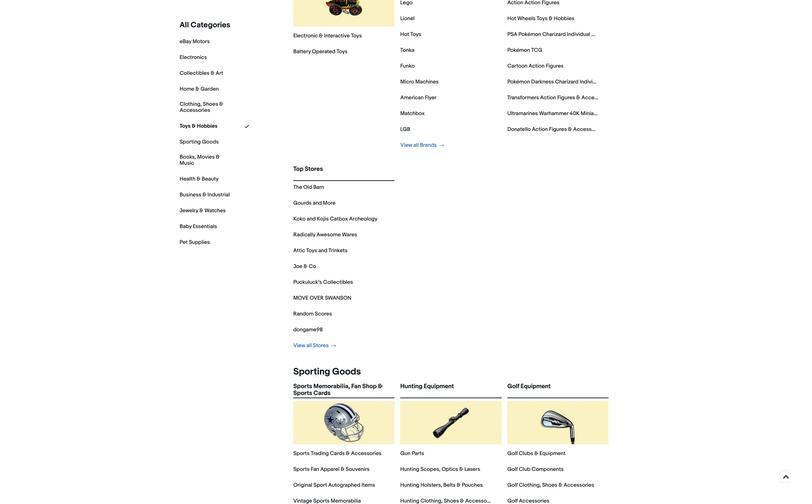 Task type: locate. For each thing, give the bounding box(es) containing it.
and left trinkets
[[318, 247, 328, 254]]

toys
[[537, 15, 548, 22], [411, 31, 422, 38], [351, 32, 362, 39], [337, 48, 348, 55], [180, 123, 191, 130], [306, 247, 317, 254]]

koko and kojis catbox archeology link
[[293, 216, 378, 223]]

pokémon for darkness
[[508, 78, 530, 85]]

brands
[[420, 142, 437, 149]]

categories
[[191, 21, 230, 30]]

2 vertical spatial figures
[[549, 126, 567, 133]]

battery
[[293, 48, 311, 55]]

equipment for hunting equipment
[[424, 383, 454, 390]]

darkness
[[531, 78, 554, 85]]

random
[[293, 311, 314, 318]]

1 horizontal spatial hot
[[508, 15, 516, 22]]

swanson
[[325, 295, 351, 302]]

1 vertical spatial figures
[[558, 94, 575, 101]]

music
[[180, 160, 194, 167]]

toys right "interactive"
[[351, 32, 362, 39]]

accessories up souvenirs
[[351, 450, 382, 457]]

collectibles down electronics link
[[180, 70, 210, 77]]

transformers
[[508, 94, 539, 101]]

2 vertical spatial action
[[532, 126, 548, 133]]

and left more
[[313, 200, 322, 207]]

and for koko
[[307, 216, 316, 223]]

figures for cartoon
[[546, 63, 564, 69]]

equipment
[[424, 383, 454, 390], [521, 383, 551, 390], [540, 450, 566, 457]]

0 vertical spatial collectibles
[[180, 70, 210, 77]]

1 golf from the top
[[508, 383, 519, 390]]

health & beauty
[[180, 176, 219, 182]]

3 sports from the top
[[293, 450, 310, 457]]

2 golf from the top
[[508, 450, 518, 457]]

figures up pokémon darkness charizard individual cards on the top right of the page
[[546, 63, 564, 69]]

essentials
[[193, 223, 217, 230]]

micro
[[401, 78, 414, 85]]

0 vertical spatial hobbies
[[554, 15, 575, 22]]

trinkets
[[329, 247, 348, 254]]

fan left shop
[[351, 383, 361, 390]]

hunting scopes, optics & lasers
[[401, 466, 480, 473]]

1 horizontal spatial collectibles
[[323, 279, 353, 286]]

0 vertical spatial figures
[[546, 63, 564, 69]]

collectibles up swanson
[[323, 279, 353, 286]]

charizard for pokémon
[[543, 31, 566, 38]]

0 vertical spatial view
[[401, 142, 412, 149]]

2 hunting from the top
[[401, 466, 420, 473]]

clothing, down club
[[519, 482, 541, 489]]

electronic & interactive toys link
[[293, 32, 362, 39]]

pokémon for tcg
[[508, 47, 530, 54]]

toys & hobbies link
[[180, 123, 218, 130]]

action down tcg
[[529, 63, 545, 69]]

cartoon action figures
[[508, 63, 564, 69]]

0 vertical spatial fan
[[351, 383, 361, 390]]

0 horizontal spatial collectibles
[[180, 70, 210, 77]]

sports memorabilia, fan shop & sports cards
[[293, 383, 383, 397]]

1 vertical spatial shoes
[[542, 482, 558, 489]]

2 vertical spatial hunting
[[401, 482, 420, 489]]

figures
[[546, 63, 564, 69], [558, 94, 575, 101], [549, 126, 567, 133]]

pokémon up the cartoon
[[508, 47, 530, 54]]

move
[[293, 295, 309, 302]]

3 golf from the top
[[508, 466, 518, 473]]

jewelry & watches
[[180, 207, 226, 214]]

1 vertical spatial all
[[306, 342, 312, 349]]

0 vertical spatial hot
[[508, 15, 516, 22]]

accessories up toys & hobbies link
[[180, 107, 210, 114]]

stores down dongame98
[[313, 342, 329, 349]]

hunting inside hunting equipment link
[[401, 383, 423, 390]]

clothing, down the home
[[180, 101, 202, 108]]

1 horizontal spatial sporting
[[293, 367, 330, 378]]

0 horizontal spatial view
[[293, 342, 305, 349]]

koko
[[293, 216, 306, 223]]

view down lgb on the top
[[401, 142, 412, 149]]

0 vertical spatial sporting goods link
[[180, 139, 219, 145]]

sporting goods down toys & hobbies
[[180, 139, 219, 145]]

old
[[303, 184, 312, 191]]

home & garden
[[180, 86, 219, 93]]

golf
[[508, 383, 519, 390], [508, 450, 518, 457], [508, 466, 518, 473], [508, 482, 518, 489]]

hot for hot toys
[[401, 31, 409, 38]]

watches
[[205, 207, 226, 214]]

interactive
[[324, 32, 350, 39]]

matchbox link
[[401, 110, 425, 117]]

fan inside 'sports memorabilia, fan shop & sports cards'
[[351, 383, 361, 390]]

hot left wheels
[[508, 15, 516, 22]]

lionel
[[401, 15, 415, 22]]

1 horizontal spatial clothing,
[[519, 482, 541, 489]]

original
[[293, 482, 312, 489]]

fan
[[351, 383, 361, 390], [311, 466, 319, 473]]

1 vertical spatial sporting
[[293, 367, 330, 378]]

gourds and more link
[[293, 200, 336, 207]]

sporting goods up 'memorabilia,'
[[293, 367, 361, 378]]

action down darkness in the top of the page
[[540, 94, 556, 101]]

business & industrial
[[180, 191, 230, 198]]

0 vertical spatial stores
[[305, 166, 323, 173]]

attic
[[293, 247, 305, 254]]

electronics
[[180, 54, 207, 61]]

0 horizontal spatial sporting goods link
[[180, 139, 219, 145]]

0 vertical spatial charizard
[[543, 31, 566, 38]]

0 horizontal spatial hot
[[401, 31, 409, 38]]

0 horizontal spatial goods
[[202, 139, 219, 145]]

0 horizontal spatial shoes
[[203, 101, 218, 108]]

0 vertical spatial hunting
[[401, 383, 423, 390]]

shoes down garden
[[203, 101, 218, 108]]

1 vertical spatial charizard
[[555, 78, 579, 85]]

hot up "tonka"
[[401, 31, 409, 38]]

figures down the ultramarines warhammer 40k miniatures
[[549, 126, 567, 133]]

ultramarines warhammer 40k miniatures link
[[508, 110, 606, 117]]

accessories down components
[[564, 482, 594, 489]]

shoes
[[203, 101, 218, 108], [542, 482, 558, 489]]

1 vertical spatial hunting
[[401, 466, 420, 473]]

golf for golf clothing, shoes & accessories
[[508, 482, 518, 489]]

hobbies up psa pokémon charizard individual cards
[[554, 15, 575, 22]]

1 vertical spatial sporting goods
[[293, 367, 361, 378]]

psa pokémon charizard individual cards
[[508, 31, 606, 38]]

action for donatello
[[532, 126, 548, 133]]

view all stores link
[[293, 342, 336, 349]]

1 vertical spatial pokémon
[[508, 47, 530, 54]]

hobbies down clothing, shoes & accessories link
[[197, 123, 218, 130]]

0 vertical spatial all
[[414, 142, 419, 149]]

1 horizontal spatial view
[[401, 142, 412, 149]]

hunting
[[401, 383, 423, 390], [401, 466, 420, 473], [401, 482, 420, 489]]

transformers action figures & accessories
[[508, 94, 612, 101]]

1 horizontal spatial sporting goods
[[293, 367, 361, 378]]

1 vertical spatial hobbies
[[197, 123, 218, 130]]

1 vertical spatial hot
[[401, 31, 409, 38]]

pokémon tcg link
[[508, 47, 543, 54]]

0 horizontal spatial all
[[306, 342, 312, 349]]

1 vertical spatial fan
[[311, 466, 319, 473]]

0 vertical spatial clothing,
[[180, 101, 202, 108]]

0 vertical spatial action
[[529, 63, 545, 69]]

all for brands
[[414, 142, 419, 149]]

accessories down miniatures at right top
[[573, 126, 604, 133]]

electronic
[[293, 32, 318, 39]]

hot wheels toys & hobbies
[[508, 15, 575, 22]]

1 vertical spatial individual
[[580, 78, 603, 85]]

electronic & interactive toys
[[293, 32, 362, 39]]

figures down pokémon darkness charizard individual cards link
[[558, 94, 575, 101]]

baby essentials
[[180, 223, 217, 230]]

hunting equipment
[[401, 383, 454, 390]]

4 golf from the top
[[508, 482, 518, 489]]

gun
[[401, 450, 411, 457]]

shoes down components
[[542, 482, 558, 489]]

3 hunting from the top
[[401, 482, 420, 489]]

charizard down hot wheels toys & hobbies
[[543, 31, 566, 38]]

4 sports from the top
[[293, 466, 310, 473]]

golf clothing, shoes & accessories
[[508, 482, 594, 489]]

action right donatello
[[532, 126, 548, 133]]

charizard up transformers action figures & accessories link at the top of the page
[[555, 78, 579, 85]]

0 vertical spatial individual
[[567, 31, 590, 38]]

figures for donatello
[[549, 126, 567, 133]]

0 horizontal spatial sporting
[[180, 139, 201, 145]]

joe
[[293, 263, 303, 270]]

warhammer
[[539, 110, 569, 117]]

wheels
[[518, 15, 536, 22]]

sporting goods link up 'memorabilia,'
[[291, 367, 361, 378]]

move over swanson
[[293, 295, 351, 302]]

1 horizontal spatial hobbies
[[554, 15, 575, 22]]

pokémon down wheels
[[519, 31, 541, 38]]

and left kojis
[[307, 216, 316, 223]]

puckuluck's collectibles
[[293, 279, 353, 286]]

view all brands link
[[401, 142, 444, 149]]

jewelry & watches link
[[180, 207, 226, 214]]

0 horizontal spatial sporting goods
[[180, 139, 219, 145]]

equipment for golf equipment
[[521, 383, 551, 390]]

american flyer link
[[401, 94, 437, 101]]

all
[[414, 142, 419, 149], [306, 342, 312, 349]]

sporting up 'memorabilia,'
[[293, 367, 330, 378]]

1 vertical spatial action
[[540, 94, 556, 101]]

view down dongame98
[[293, 342, 305, 349]]

1 vertical spatial and
[[307, 216, 316, 223]]

all left brands
[[414, 142, 419, 149]]

1 horizontal spatial goods
[[332, 367, 361, 378]]

1 horizontal spatial fan
[[351, 383, 361, 390]]

items
[[362, 482, 375, 489]]

2 vertical spatial pokémon
[[508, 78, 530, 85]]

1 horizontal spatial all
[[414, 142, 419, 149]]

original sport autographed items link
[[293, 482, 375, 489]]

fan left apparel
[[311, 466, 319, 473]]

sporting goods link down toys & hobbies
[[180, 139, 219, 145]]

individual for pokémon darkness charizard individual cards
[[580, 78, 603, 85]]

toys down "lionel" link
[[411, 31, 422, 38]]

pokémon down the cartoon
[[508, 78, 530, 85]]

0 horizontal spatial clothing,
[[180, 101, 202, 108]]

autographed
[[328, 482, 361, 489]]

all for stores
[[306, 342, 312, 349]]

joe & co
[[293, 263, 316, 270]]

toys down "interactive"
[[337, 48, 348, 55]]

ebay motors link
[[180, 38, 210, 45]]

accessories for sports trading cards & accessories
[[351, 450, 382, 457]]

dongame98
[[293, 327, 323, 333]]

goods up movies at left top
[[202, 139, 219, 145]]

1 hunting from the top
[[401, 383, 423, 390]]

souvenirs
[[346, 466, 370, 473]]

1 sports from the top
[[293, 383, 312, 390]]

view
[[401, 142, 412, 149], [293, 342, 305, 349]]

tonka
[[401, 47, 415, 54]]

sporting goods
[[180, 139, 219, 145], [293, 367, 361, 378]]

toys down the 'clothing, shoes & accessories'
[[180, 123, 191, 130]]

miniatures
[[581, 110, 606, 117]]

sports for sports fan apparel & souvenirs
[[293, 466, 310, 473]]

0 vertical spatial and
[[313, 200, 322, 207]]

stores right top
[[305, 166, 323, 173]]

0 horizontal spatial fan
[[311, 466, 319, 473]]

wares
[[342, 232, 357, 238]]

0 vertical spatial shoes
[[203, 101, 218, 108]]

1 vertical spatial view
[[293, 342, 305, 349]]

action for transformers
[[540, 94, 556, 101]]

over
[[310, 295, 324, 302]]

industrial
[[208, 191, 230, 198]]

charizard for darkness
[[555, 78, 579, 85]]

goods up sports memorabilia, fan shop & sports cards 'link'
[[332, 367, 361, 378]]

clothing, inside the 'clothing, shoes & accessories'
[[180, 101, 202, 108]]

all down dongame98
[[306, 342, 312, 349]]

sports
[[293, 383, 312, 390], [293, 390, 312, 397], [293, 450, 310, 457], [293, 466, 310, 473]]

1 horizontal spatial sporting goods link
[[291, 367, 361, 378]]

books,
[[180, 154, 196, 161]]

action
[[529, 63, 545, 69], [540, 94, 556, 101], [532, 126, 548, 133]]

accessories up miniatures at right top
[[582, 94, 612, 101]]

sporting up books,
[[180, 139, 201, 145]]

&
[[549, 15, 553, 22], [319, 32, 323, 39], [211, 70, 215, 77], [196, 86, 199, 93], [577, 94, 581, 101], [219, 101, 223, 108], [192, 123, 196, 130], [568, 126, 572, 133], [216, 154, 220, 161], [197, 176, 201, 182], [203, 191, 206, 198], [200, 207, 203, 214], [304, 263, 308, 270], [378, 383, 383, 390], [346, 450, 350, 457], [535, 450, 539, 457], [341, 466, 345, 473], [460, 466, 463, 473], [457, 482, 461, 489], [559, 482, 563, 489]]

pet supplies link
[[180, 239, 210, 246]]



Task type: vqa. For each thing, say whether or not it's contained in the screenshot.


Task type: describe. For each thing, give the bounding box(es) containing it.
accessories for donatello action figures & accessories
[[573, 126, 604, 133]]

hunting holsters, belts & pouches
[[401, 482, 483, 489]]

cartoon action figures link
[[508, 63, 564, 69]]

hot wheels toys & hobbies link
[[508, 15, 575, 22]]

radically awesome wares
[[293, 232, 357, 238]]

all categories
[[180, 21, 230, 30]]

random scores link
[[293, 311, 332, 318]]

lasers
[[465, 466, 480, 473]]

1 vertical spatial collectibles
[[323, 279, 353, 286]]

2 vertical spatial and
[[318, 247, 328, 254]]

0 vertical spatial pokémon
[[519, 31, 541, 38]]

40k
[[570, 110, 580, 117]]

hunting for hunting holsters, belts & pouches
[[401, 482, 420, 489]]

tonka link
[[401, 47, 415, 54]]

and for gourds
[[313, 200, 322, 207]]

individual for psa pokémon charizard individual cards
[[567, 31, 590, 38]]

original sport autographed items
[[293, 482, 375, 489]]

1 vertical spatial stores
[[313, 342, 329, 349]]

& inside the 'clothing, shoes & accessories'
[[219, 101, 223, 108]]

books, movies & music
[[180, 154, 220, 167]]

attic toys and trinkets
[[293, 247, 348, 254]]

cards inside 'sports memorabilia, fan shop & sports cards'
[[314, 390, 331, 397]]

golf for golf club components
[[508, 466, 518, 473]]

american flyer
[[401, 94, 437, 101]]

gourds and more
[[293, 200, 336, 207]]

shop
[[362, 383, 377, 390]]

accessories for transformers action figures & accessories
[[582, 94, 612, 101]]

clothing, shoes & accessories
[[180, 101, 223, 114]]

puckuluck's collectibles link
[[293, 279, 353, 286]]

ebay motors
[[180, 38, 210, 45]]

catbox
[[330, 216, 348, 223]]

ebay
[[180, 38, 191, 45]]

view all brands
[[401, 142, 438, 149]]

american
[[401, 94, 424, 101]]

toys right wheels
[[537, 15, 548, 22]]

0 vertical spatial goods
[[202, 139, 219, 145]]

figures for transformers
[[558, 94, 575, 101]]

puckuluck's
[[293, 279, 322, 286]]

flyer
[[425, 94, 437, 101]]

hunting holsters, belts & pouches link
[[401, 482, 483, 489]]

donatello action figures & accessories
[[508, 126, 604, 133]]

collectibles & art link
[[180, 70, 223, 77]]

shoes inside the 'clothing, shoes & accessories'
[[203, 101, 218, 108]]

pokémon darkness charizard individual cards
[[508, 78, 619, 85]]

hunting equipment link
[[401, 383, 502, 396]]

barn
[[313, 184, 324, 191]]

& inside books, movies & music
[[216, 154, 220, 161]]

sports for sports memorabilia, fan shop & sports cards
[[293, 383, 312, 390]]

supplies
[[189, 239, 210, 246]]

& inside 'sports memorabilia, fan shop & sports cards'
[[378, 383, 383, 390]]

battery operated toys
[[293, 48, 348, 55]]

golf for golf clubs & equipment
[[508, 450, 518, 457]]

memorabilia,
[[314, 383, 350, 390]]

accessories inside the 'clothing, shoes & accessories'
[[180, 107, 210, 114]]

clubs
[[519, 450, 533, 457]]

gourds
[[293, 200, 312, 207]]

hunting for hunting scopes, optics & lasers
[[401, 466, 420, 473]]

home & garden link
[[180, 86, 219, 93]]

hunting scopes, optics & lasers link
[[401, 466, 480, 473]]

sports memorabilia, fan shop & sports cards image
[[322, 401, 366, 445]]

cartoon
[[508, 63, 528, 69]]

electronic, battery & wind-up toys image
[[322, 0, 366, 27]]

move over swanson link
[[293, 295, 351, 302]]

machines
[[416, 78, 439, 85]]

archeology
[[349, 216, 378, 223]]

sports memorabilia, fan shop & sports cards link
[[293, 383, 395, 397]]

2 sports from the top
[[293, 390, 312, 397]]

1 horizontal spatial shoes
[[542, 482, 558, 489]]

golf equipment image
[[537, 401, 580, 445]]

golf clubs & equipment
[[508, 450, 566, 457]]

motors
[[193, 38, 210, 45]]

awesome
[[317, 232, 341, 238]]

view for view all stores
[[293, 342, 305, 349]]

collectibles & art
[[180, 70, 223, 77]]

sports for sports trading cards & accessories
[[293, 450, 310, 457]]

accessories for golf clothing, shoes & accessories
[[564, 482, 594, 489]]

view for view all brands
[[401, 142, 412, 149]]

0 vertical spatial sporting
[[180, 139, 201, 145]]

gun parts link
[[401, 450, 424, 457]]

hot for hot wheels toys & hobbies
[[508, 15, 516, 22]]

optics
[[442, 466, 458, 473]]

golf clothing, shoes & accessories link
[[508, 482, 594, 489]]

the old barn link
[[293, 184, 324, 191]]

1 vertical spatial sporting goods link
[[291, 367, 361, 378]]

all
[[180, 21, 189, 30]]

psa
[[508, 31, 518, 38]]

toys & hobbies
[[180, 123, 218, 130]]

1 vertical spatial goods
[[332, 367, 361, 378]]

books, movies & music link
[[180, 154, 230, 167]]

sports trading cards & accessories
[[293, 450, 382, 457]]

golf equipment
[[508, 383, 551, 390]]

matchbox
[[401, 110, 425, 117]]

scopes,
[[421, 466, 441, 473]]

ultramarines warhammer 40k miniatures
[[508, 110, 606, 117]]

hot toys link
[[401, 31, 422, 38]]

hunting equipment image
[[430, 401, 473, 445]]

0 horizontal spatial hobbies
[[197, 123, 218, 130]]

battery operated toys link
[[293, 48, 348, 55]]

holsters,
[[421, 482, 442, 489]]

beauty
[[202, 176, 219, 182]]

view all stores
[[293, 342, 330, 349]]

1 vertical spatial clothing,
[[519, 482, 541, 489]]

trading
[[311, 450, 329, 457]]

hot toys
[[401, 31, 422, 38]]

pokémon tcg
[[508, 47, 543, 54]]

hunting for hunting equipment
[[401, 383, 423, 390]]

golf for golf equipment
[[508, 383, 519, 390]]

micro machines link
[[401, 78, 439, 85]]

pokémon darkness charizard individual cards link
[[508, 78, 619, 85]]

co
[[309, 263, 316, 270]]

action for cartoon
[[529, 63, 545, 69]]

toys right attic
[[306, 247, 317, 254]]

joe & co link
[[293, 263, 316, 270]]

kojis
[[317, 216, 329, 223]]

0 vertical spatial sporting goods
[[180, 139, 219, 145]]

ultramarines
[[508, 110, 538, 117]]

health & beauty link
[[180, 176, 219, 182]]



